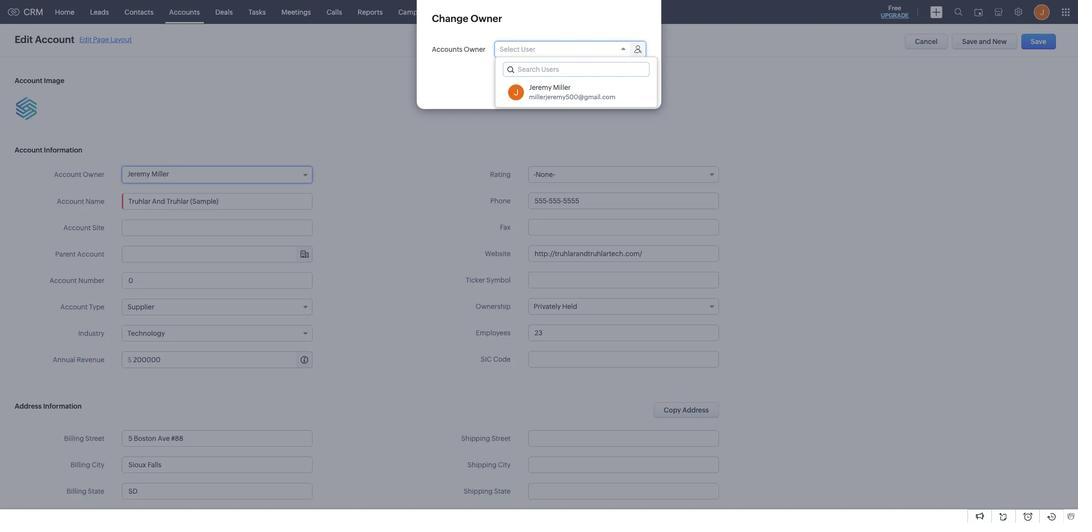 Task type: vqa. For each thing, say whether or not it's contained in the screenshot.
Change Owner
yes



Task type: describe. For each thing, give the bounding box(es) containing it.
shipping for shipping code
[[463, 514, 492, 522]]

documents link
[[443, 0, 495, 24]]

jeremy miller
[[127, 170, 169, 178]]

select
[[500, 45, 520, 53]]

address information copy address
[[15, 403, 709, 414]]

shipping for shipping city
[[468, 461, 497, 469]]

ownership
[[476, 303, 511, 311]]

number
[[78, 277, 104, 285]]

jeremy for jeremy miller
[[127, 170, 150, 178]]

jeremy for jeremy miller millerjeremy500@gmail.com
[[529, 84, 552, 91]]

sic
[[481, 356, 492, 363]]

accounts link
[[161, 0, 208, 24]]

fax
[[500, 224, 511, 231]]

tasks link
[[241, 0, 274, 24]]

account owner
[[54, 171, 104, 179]]

owner for account owner
[[83, 171, 104, 179]]

ticker
[[466, 276, 485, 284]]

shipping for shipping state
[[464, 488, 493, 496]]

deals link
[[208, 0, 241, 24]]

phone
[[490, 197, 511, 205]]

billing for billing state
[[67, 488, 86, 496]]

shipping code
[[463, 514, 511, 522]]

sic code
[[481, 356, 511, 363]]

1 horizontal spatial cancel button
[[905, 34, 948, 49]]

tasks
[[248, 8, 266, 16]]

account information
[[15, 146, 82, 154]]

user
[[521, 45, 536, 53]]

billing for billing city
[[71, 461, 90, 469]]

change owner
[[432, 13, 502, 24]]

change
[[432, 13, 469, 24]]

jeremy miller millerjeremy500@gmail.com
[[529, 84, 616, 101]]

page
[[93, 35, 109, 43]]

revenue
[[77, 356, 104, 364]]

type
[[89, 303, 104, 311]]

miller for jeremy miller
[[152, 170, 169, 178]]

home
[[55, 8, 74, 16]]

save for save
[[1031, 38, 1046, 45]]

deals
[[215, 8, 233, 16]]

annual revenue
[[53, 356, 104, 364]]

calls
[[327, 8, 342, 16]]

state for shipping state
[[494, 488, 511, 496]]

reports
[[358, 8, 383, 16]]

account site
[[63, 224, 104, 232]]

save and new
[[962, 38, 1007, 45]]

contacts
[[125, 8, 154, 16]]

information for address
[[43, 403, 82, 410]]

meetings link
[[274, 0, 319, 24]]

select user
[[500, 45, 536, 53]]

shipping for shipping street
[[461, 435, 490, 443]]

parent account
[[55, 250, 104, 258]]

accounts for accounts owner
[[432, 45, 463, 53]]

street for shipping street
[[492, 435, 511, 443]]

edit account edit page layout
[[15, 34, 132, 45]]

code for shipping code
[[493, 514, 511, 522]]

account for account information
[[15, 146, 42, 154]]

billing street
[[64, 435, 104, 443]]

account for account name
[[57, 198, 84, 205]]

account name
[[57, 198, 104, 205]]

home link
[[47, 0, 82, 24]]

account for account type
[[60, 303, 88, 311]]

state for billing state
[[88, 488, 104, 496]]

shipping city
[[468, 461, 511, 469]]

ticker symbol
[[466, 276, 511, 284]]

billing city
[[71, 461, 104, 469]]

campaigns
[[398, 8, 435, 16]]

miller for jeremy miller millerjeremy500@gmail.com
[[553, 84, 571, 91]]

account down home link
[[35, 34, 75, 45]]

city for shipping city
[[498, 461, 511, 469]]

jeremy miller option
[[495, 80, 657, 105]]

upgrade
[[881, 12, 909, 19]]

code for billing code
[[87, 514, 104, 522]]

0 horizontal spatial address
[[15, 403, 42, 410]]

billing code
[[66, 514, 104, 522]]

symbol
[[486, 276, 511, 284]]

account for account image
[[15, 77, 42, 85]]

image
[[44, 77, 64, 85]]



Task type: locate. For each thing, give the bounding box(es) containing it.
edit inside edit account edit page layout
[[79, 35, 92, 43]]

layout
[[110, 35, 132, 43]]

1 horizontal spatial edit
[[79, 35, 92, 43]]

shipping up shipping city
[[461, 435, 490, 443]]

account type
[[60, 303, 104, 311]]

miller
[[553, 84, 571, 91], [152, 170, 169, 178]]

shipping down shipping street
[[468, 461, 497, 469]]

code right sic
[[493, 356, 511, 363]]

cancel button down upgrade
[[905, 34, 948, 49]]

billing
[[64, 435, 84, 443], [71, 461, 90, 469], [67, 488, 86, 496], [66, 514, 86, 522]]

account left name
[[57, 198, 84, 205]]

name
[[86, 198, 104, 205]]

copy
[[664, 407, 681, 414]]

cancel
[[915, 38, 938, 45], [571, 82, 594, 90]]

1 vertical spatial accounts
[[432, 45, 463, 53]]

account
[[35, 34, 75, 45], [15, 77, 42, 85], [15, 146, 42, 154], [54, 171, 81, 179], [57, 198, 84, 205], [63, 224, 91, 232], [77, 250, 104, 258], [50, 277, 77, 285], [60, 303, 88, 311]]

Select User field
[[495, 42, 646, 57]]

account right parent
[[77, 250, 104, 258]]

1 vertical spatial miller
[[152, 170, 169, 178]]

address
[[15, 403, 42, 410], [682, 407, 709, 414]]

0 horizontal spatial edit
[[15, 34, 33, 45]]

0 horizontal spatial accounts
[[169, 8, 200, 16]]

2 city from the left
[[498, 461, 511, 469]]

owner for change owner
[[471, 13, 502, 24]]

billing for billing code
[[66, 514, 86, 522]]

account left site
[[63, 224, 91, 232]]

1 vertical spatial cancel
[[571, 82, 594, 90]]

code down billing state
[[87, 514, 104, 522]]

account image
[[15, 77, 64, 85]]

calls link
[[319, 0, 350, 24]]

1 horizontal spatial city
[[498, 461, 511, 469]]

1 horizontal spatial accounts
[[432, 45, 463, 53]]

information inside address information copy address
[[43, 403, 82, 410]]

code down shipping state
[[493, 514, 511, 522]]

copy address button
[[654, 403, 719, 418]]

parent
[[55, 250, 76, 258]]

reports link
[[350, 0, 391, 24]]

edit down crm "link"
[[15, 34, 33, 45]]

state
[[88, 488, 104, 496], [494, 488, 511, 496]]

save button
[[1021, 34, 1056, 49]]

shipping
[[461, 435, 490, 443], [468, 461, 497, 469], [464, 488, 493, 496], [463, 514, 492, 522]]

billing up billing code
[[67, 488, 86, 496]]

2 save from the left
[[1031, 38, 1046, 45]]

shipping down shipping state
[[463, 514, 492, 522]]

0 vertical spatial cancel button
[[905, 34, 948, 49]]

save and new button
[[952, 34, 1017, 49]]

1 vertical spatial cancel button
[[561, 78, 604, 94]]

accounts
[[169, 8, 200, 16], [432, 45, 463, 53]]

millerjeremy500@gmail.com
[[529, 93, 616, 101]]

1 horizontal spatial cancel
[[915, 38, 938, 45]]

billing up billing city
[[64, 435, 84, 443]]

shipping street
[[461, 435, 511, 443]]

shipping up shipping code
[[464, 488, 493, 496]]

billing down billing state
[[66, 514, 86, 522]]

save for save and new
[[962, 38, 978, 45]]

billing state
[[67, 488, 104, 496]]

owner
[[471, 13, 502, 24], [464, 45, 486, 53], [83, 171, 104, 179]]

street up shipping city
[[492, 435, 511, 443]]

account for account owner
[[54, 171, 81, 179]]

2 vertical spatial owner
[[83, 171, 104, 179]]

campaigns link
[[391, 0, 443, 24]]

contacts link
[[117, 0, 161, 24]]

code
[[493, 356, 511, 363], [87, 514, 104, 522], [493, 514, 511, 522]]

1 horizontal spatial address
[[682, 407, 709, 414]]

Search Users text field
[[503, 63, 649, 76]]

miller inside jeremy miller millerjeremy500@gmail.com
[[553, 84, 571, 91]]

1 horizontal spatial street
[[492, 435, 511, 443]]

account left image
[[15, 77, 42, 85]]

owner up name
[[83, 171, 104, 179]]

street
[[85, 435, 104, 443], [492, 435, 511, 443]]

1 city from the left
[[92, 461, 104, 469]]

crm link
[[8, 7, 43, 17]]

1 street from the left
[[85, 435, 104, 443]]

leads link
[[82, 0, 117, 24]]

city for billing city
[[92, 461, 104, 469]]

cancel button down search users text box
[[561, 78, 604, 94]]

owner for accounts owner
[[464, 45, 486, 53]]

owner down change owner on the top left
[[464, 45, 486, 53]]

meetings
[[281, 8, 311, 16]]

1 state from the left
[[88, 488, 104, 496]]

0 vertical spatial information
[[44, 146, 82, 154]]

city up billing state
[[92, 461, 104, 469]]

billing down the billing street
[[71, 461, 90, 469]]

new
[[993, 38, 1007, 45]]

state down shipping city
[[494, 488, 511, 496]]

image image
[[15, 97, 38, 120]]

edit page layout link
[[79, 35, 132, 43]]

0 vertical spatial cancel
[[915, 38, 938, 45]]

0 vertical spatial miller
[[553, 84, 571, 91]]

shipping state
[[464, 488, 511, 496]]

account down the image
[[15, 146, 42, 154]]

0 horizontal spatial save
[[962, 38, 978, 45]]

accounts inside accounts link
[[169, 8, 200, 16]]

1 horizontal spatial state
[[494, 488, 511, 496]]

0 vertical spatial accounts
[[169, 8, 200, 16]]

accounts down change
[[432, 45, 463, 53]]

industry
[[78, 330, 104, 338]]

account up account name
[[54, 171, 81, 179]]

save
[[962, 38, 978, 45], [1031, 38, 1046, 45]]

0 vertical spatial owner
[[471, 13, 502, 24]]

information for account
[[44, 146, 82, 154]]

edit left 'page'
[[79, 35, 92, 43]]

cancel button
[[905, 34, 948, 49], [561, 78, 604, 94]]

2 state from the left
[[494, 488, 511, 496]]

0 horizontal spatial state
[[88, 488, 104, 496]]

website
[[485, 250, 511, 258]]

0 horizontal spatial cancel
[[571, 82, 594, 90]]

street for billing street
[[85, 435, 104, 443]]

0 horizontal spatial cancel button
[[561, 78, 604, 94]]

free upgrade
[[881, 4, 909, 19]]

accounts owner
[[432, 45, 486, 53]]

accounts for accounts
[[169, 8, 200, 16]]

1 vertical spatial jeremy
[[127, 170, 150, 178]]

1 horizontal spatial jeremy
[[529, 84, 552, 91]]

street up billing city
[[85, 435, 104, 443]]

1 save from the left
[[962, 38, 978, 45]]

1 vertical spatial owner
[[464, 45, 486, 53]]

jeremy inside jeremy miller millerjeremy500@gmail.com
[[529, 84, 552, 91]]

1 horizontal spatial miller
[[553, 84, 571, 91]]

code for sic code
[[493, 356, 511, 363]]

site
[[92, 224, 104, 232]]

0 horizontal spatial miller
[[152, 170, 169, 178]]

accounts left deals
[[169, 8, 200, 16]]

leads
[[90, 8, 109, 16]]

0 horizontal spatial jeremy
[[127, 170, 150, 178]]

owner right change
[[471, 13, 502, 24]]

0 horizontal spatial city
[[92, 461, 104, 469]]

None text field
[[122, 193, 313, 210], [528, 219, 719, 236], [528, 246, 719, 262], [528, 325, 719, 341], [122, 430, 313, 447], [528, 430, 719, 447], [122, 457, 313, 474], [122, 510, 313, 523], [122, 193, 313, 210], [528, 219, 719, 236], [528, 246, 719, 262], [528, 325, 719, 341], [122, 430, 313, 447], [528, 430, 719, 447], [122, 457, 313, 474], [122, 510, 313, 523]]

employees
[[476, 329, 511, 337]]

None text field
[[528, 193, 719, 209], [122, 220, 313, 236], [528, 272, 719, 289], [122, 272, 313, 289], [528, 351, 719, 368], [133, 352, 312, 368], [528, 457, 719, 474], [122, 483, 313, 500], [528, 483, 719, 500], [528, 510, 719, 523], [528, 193, 719, 209], [122, 220, 313, 236], [528, 272, 719, 289], [122, 272, 313, 289], [528, 351, 719, 368], [133, 352, 312, 368], [528, 457, 719, 474], [122, 483, 313, 500], [528, 483, 719, 500], [528, 510, 719, 523]]

annual
[[53, 356, 75, 364]]

account down parent
[[50, 277, 77, 285]]

information
[[44, 146, 82, 154], [43, 403, 82, 410]]

documents
[[450, 8, 487, 16]]

account number
[[50, 277, 104, 285]]

crm
[[23, 7, 43, 17]]

state down billing city
[[88, 488, 104, 496]]

1 vertical spatial information
[[43, 403, 82, 410]]

0 vertical spatial jeremy
[[529, 84, 552, 91]]

account for account site
[[63, 224, 91, 232]]

information up account owner
[[44, 146, 82, 154]]

2 street from the left
[[492, 435, 511, 443]]

edit
[[15, 34, 33, 45], [79, 35, 92, 43]]

jeremy
[[529, 84, 552, 91], [127, 170, 150, 178]]

1 horizontal spatial save
[[1031, 38, 1046, 45]]

0 horizontal spatial street
[[85, 435, 104, 443]]

free
[[889, 4, 901, 12]]

city up shipping state
[[498, 461, 511, 469]]

city
[[92, 461, 104, 469], [498, 461, 511, 469]]

and
[[979, 38, 991, 45]]

information up the billing street
[[43, 403, 82, 410]]

rating
[[490, 171, 511, 179]]

account for account number
[[50, 277, 77, 285]]

account left type
[[60, 303, 88, 311]]

save right "new"
[[1031, 38, 1046, 45]]

billing for billing street
[[64, 435, 84, 443]]

save left and
[[962, 38, 978, 45]]



